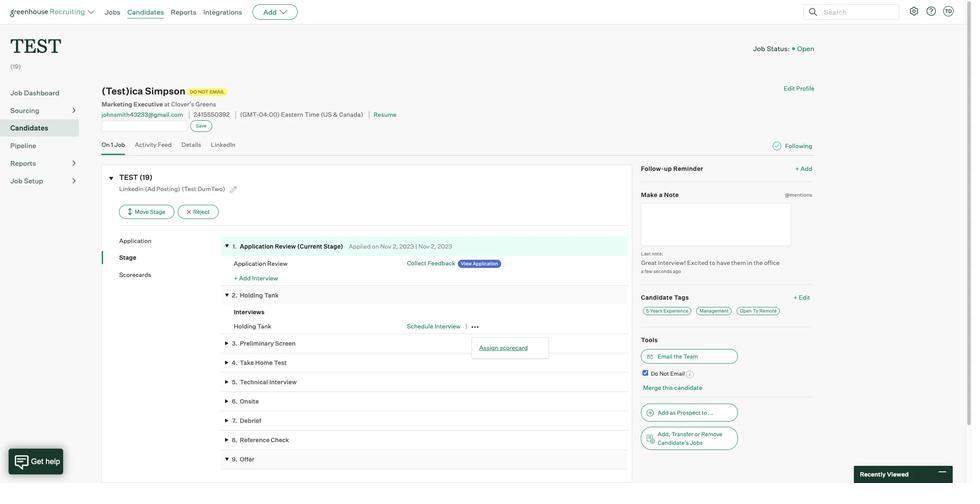 Task type: locate. For each thing, give the bounding box(es) containing it.
2023 left |
[[400, 243, 414, 250]]

0 horizontal spatial candidates link
[[10, 123, 76, 133]]

2, up collect feedback link
[[431, 243, 436, 250]]

0 horizontal spatial test
[[10, 33, 61, 58]]

2 vertical spatial interview
[[269, 379, 297, 386]]

stage right move at left
[[150, 208, 165, 215]]

collect feedback
[[407, 259, 455, 267]]

(test)ica
[[102, 85, 143, 97]]

0 horizontal spatial do not email
[[190, 89, 225, 95]]

interview!
[[658, 259, 686, 266]]

test up linkedin
[[119, 173, 138, 182]]

the inside button
[[674, 353, 682, 360]]

1 vertical spatial interview
[[435, 323, 461, 330]]

1 horizontal spatial reports link
[[171, 8, 197, 16]]

the
[[754, 259, 763, 266], [674, 353, 682, 360]]

0 vertical spatial open
[[797, 44, 815, 53]]

0 horizontal spatial to
[[702, 409, 707, 416]]

interview
[[252, 274, 278, 282], [435, 323, 461, 330], [269, 379, 297, 386]]

1 horizontal spatial test
[[119, 173, 138, 182]]

0 vertical spatial to
[[710, 259, 716, 266]]

integrations
[[203, 8, 242, 16]]

None text field
[[102, 121, 188, 131]]

recently viewed
[[860, 471, 909, 478]]

screen
[[275, 340, 296, 347]]

job for job dashboard
[[10, 89, 22, 97]]

test for test
[[10, 33, 61, 58]]

2 vertical spatial +
[[794, 294, 798, 301]]

candidates right jobs link
[[127, 8, 164, 16]]

a left few
[[641, 268, 644, 274]]

1 vertical spatial candidates
[[10, 124, 48, 132]]

1 vertical spatial do
[[651, 371, 659, 377]]

not up greens
[[198, 89, 209, 95]]

candidates link right jobs link
[[127, 8, 164, 16]]

setup
[[24, 177, 43, 185]]

+ for + add
[[796, 165, 800, 172]]

1 vertical spatial the
[[674, 353, 682, 360]]

email left team
[[658, 353, 673, 360]]

0 horizontal spatial nov
[[380, 243, 392, 250]]

(19)
[[10, 63, 21, 70], [140, 173, 153, 182]]

1 horizontal spatial to
[[710, 259, 716, 266]]

2, right on
[[393, 243, 398, 250]]

email up merge this candidate link at the bottom of page
[[670, 371, 685, 377]]

0 vertical spatial (19)
[[10, 63, 21, 70]]

job left the status:
[[753, 44, 766, 53]]

0 vertical spatial reports
[[171, 8, 197, 16]]

to left '...' at the bottom
[[702, 409, 707, 416]]

collect feedback link
[[407, 259, 455, 267]]

0 horizontal spatial edit
[[784, 85, 795, 92]]

reports left integrations link
[[171, 8, 197, 16]]

0 vertical spatial reports link
[[171, 8, 197, 16]]

candidates link up pipeline "link"
[[10, 123, 76, 133]]

1 vertical spatial tank
[[257, 323, 271, 330]]

6. onsite
[[232, 398, 259, 405]]

open to remote link
[[737, 307, 780, 315]]

application review
[[234, 260, 288, 267]]

review down 1. application review (current stage)
[[267, 260, 288, 267]]

1 horizontal spatial nov
[[419, 243, 430, 250]]

1 vertical spatial email
[[658, 353, 673, 360]]

few
[[645, 268, 653, 274]]

open left to
[[740, 308, 752, 314]]

reports
[[171, 8, 197, 16], [10, 159, 36, 168]]

0 vertical spatial test
[[10, 33, 61, 58]]

0 vertical spatial do not email
[[190, 89, 225, 95]]

do right the 'do not email' option
[[651, 371, 659, 377]]

open right the status:
[[797, 44, 815, 53]]

time
[[305, 111, 320, 119]]

move stage
[[135, 208, 165, 215]]

1 vertical spatial a
[[641, 268, 644, 274]]

seconds
[[654, 268, 672, 274]]

marketing executive at clover's greens
[[102, 101, 216, 108]]

the left team
[[674, 353, 682, 360]]

0 horizontal spatial reports link
[[10, 158, 76, 169]]

candidates down "sourcing"
[[10, 124, 48, 132]]

+ for + add interview
[[234, 274, 238, 282]]

1 vertical spatial reports link
[[10, 158, 76, 169]]

linkedin (ad posting) (test dumtwo)
[[119, 185, 227, 192]]

td button
[[942, 4, 956, 18]]

test for test (19)
[[119, 173, 138, 182]]

+ for + edit
[[794, 294, 798, 301]]

email
[[210, 89, 225, 95], [658, 353, 673, 360], [670, 371, 685, 377]]

application down move at left
[[119, 237, 151, 244]]

holding down interviews
[[234, 323, 256, 330]]

0 vertical spatial the
[[754, 259, 763, 266]]

job right 1
[[115, 141, 125, 148]]

follow-
[[641, 165, 664, 172]]

2 2023 from the left
[[438, 243, 452, 250]]

1 vertical spatial +
[[234, 274, 238, 282]]

make
[[641, 191, 658, 198]]

at
[[164, 101, 170, 108]]

do not email up greens
[[190, 89, 225, 95]]

email up greens
[[210, 89, 225, 95]]

configure image
[[909, 6, 920, 16]]

0 vertical spatial stage
[[150, 208, 165, 215]]

0 vertical spatial candidates
[[127, 8, 164, 16]]

marketing
[[102, 101, 132, 108]]

details
[[182, 141, 201, 148]]

assign
[[479, 344, 499, 352]]

(test)ica simpson
[[102, 85, 186, 97]]

0 vertical spatial holding
[[240, 292, 263, 299]]

1 horizontal spatial (19)
[[140, 173, 153, 182]]

move stage button
[[119, 205, 174, 219]]

do up clover's
[[190, 89, 197, 95]]

stage link
[[119, 254, 221, 262]]

tags
[[674, 294, 689, 301]]

email the team
[[658, 353, 698, 360]]

1 vertical spatial candidates link
[[10, 123, 76, 133]]

years
[[650, 308, 663, 314]]

to
[[753, 308, 759, 314]]

not up this
[[660, 371, 669, 377]]

email the team button
[[641, 349, 738, 364]]

1 horizontal spatial a
[[659, 191, 663, 198]]

interview right schedule
[[435, 323, 461, 330]]

linkedin link
[[211, 141, 236, 153]]

0 horizontal spatial not
[[198, 89, 209, 95]]

scorecards
[[119, 271, 151, 278]]

tank down + add interview
[[264, 292, 279, 299]]

0 horizontal spatial 2023
[[400, 243, 414, 250]]

5 years experience
[[646, 308, 689, 314]]

8. reference check
[[232, 437, 289, 444]]

0 vertical spatial jobs
[[105, 8, 121, 16]]

9.
[[232, 456, 238, 463]]

(19) up (ad
[[140, 173, 153, 182]]

1 vertical spatial jobs
[[690, 439, 703, 446]]

do not email
[[190, 89, 225, 95], [651, 371, 685, 377]]

reports link down pipeline "link"
[[10, 158, 76, 169]]

holding right the 2.
[[240, 292, 263, 299]]

2023 up the feedback
[[438, 243, 452, 250]]

None text field
[[641, 203, 792, 246]]

0 horizontal spatial open
[[740, 308, 752, 314]]

0 horizontal spatial 2,
[[393, 243, 398, 250]]

2 2, from the left
[[431, 243, 436, 250]]

candidate
[[641, 294, 673, 301]]

1 horizontal spatial candidates link
[[127, 8, 164, 16]]

job left setup
[[10, 177, 22, 185]]

application right view
[[473, 261, 498, 267]]

1 vertical spatial test
[[119, 173, 138, 182]]

1 horizontal spatial stage
[[150, 208, 165, 215]]

ago
[[673, 268, 682, 274]]

tank up 3. preliminary screen
[[257, 323, 271, 330]]

simpson
[[145, 85, 186, 97]]

1 vertical spatial open
[[740, 308, 752, 314]]

candidates
[[127, 8, 164, 16], [10, 124, 48, 132]]

interview down "application review"
[[252, 274, 278, 282]]

stage up scorecards
[[119, 254, 136, 261]]

last note: great interview! excited to have them in the office a few seconds ago
[[641, 251, 780, 274]]

5.
[[232, 379, 237, 386]]

1 vertical spatial stage
[[119, 254, 136, 261]]

0 vertical spatial +
[[796, 165, 800, 172]]

1 horizontal spatial candidates
[[127, 8, 164, 16]]

0 vertical spatial interview
[[252, 274, 278, 282]]

recently
[[860, 471, 886, 478]]

note
[[664, 191, 679, 198]]

reports link left integrations link
[[171, 8, 197, 16]]

add button
[[253, 4, 298, 20]]

a left note
[[659, 191, 663, 198]]

0 horizontal spatial stage
[[119, 254, 136, 261]]

(19) down test 'link'
[[10, 63, 21, 70]]

interview down the test
[[269, 379, 297, 386]]

do not email up this
[[651, 371, 685, 377]]

edit
[[784, 85, 795, 92], [799, 294, 810, 301]]

0 vertical spatial a
[[659, 191, 663, 198]]

resume link
[[374, 111, 397, 118]]

add inside button
[[658, 409, 669, 416]]

merge this candidate
[[643, 384, 703, 391]]

to left have
[[710, 259, 716, 266]]

eastern
[[281, 111, 303, 119]]

1 2, from the left
[[393, 243, 398, 250]]

1 horizontal spatial 2,
[[431, 243, 436, 250]]

test
[[10, 33, 61, 58], [119, 173, 138, 182]]

1 2023 from the left
[[400, 243, 414, 250]]

1 nov from the left
[[380, 243, 392, 250]]

application inside application link
[[119, 237, 151, 244]]

0 horizontal spatial a
[[641, 268, 644, 274]]

test down greenhouse recruiting image
[[10, 33, 61, 58]]

4.
[[232, 359, 238, 367]]

take
[[240, 359, 254, 367]]

edit profile link
[[784, 85, 815, 92]]

review left (current
[[275, 243, 296, 250]]

2 nov from the left
[[419, 243, 430, 250]]

1 horizontal spatial open
[[797, 44, 815, 53]]

0 horizontal spatial do
[[190, 89, 197, 95]]

application
[[119, 237, 151, 244], [240, 243, 274, 250], [234, 260, 266, 267], [473, 261, 498, 267]]

0 horizontal spatial jobs
[[105, 8, 121, 16]]

1 vertical spatial reports
[[10, 159, 36, 168]]

view
[[461, 261, 472, 267]]

to
[[710, 259, 716, 266], [702, 409, 707, 416]]

job setup link
[[10, 176, 76, 186]]

job inside 'link'
[[115, 141, 125, 148]]

1 horizontal spatial jobs
[[690, 439, 703, 446]]

1 horizontal spatial 2023
[[438, 243, 452, 250]]

1 vertical spatial (19)
[[140, 173, 153, 182]]

the right in
[[754, 259, 763, 266]]

resume
[[374, 111, 397, 118]]

1 vertical spatial edit
[[799, 294, 810, 301]]

nov right |
[[419, 243, 430, 250]]

applied on  nov 2, 2023 | nov 2, 2023
[[349, 243, 452, 250]]

1 horizontal spatial the
[[754, 259, 763, 266]]

1 vertical spatial to
[[702, 409, 707, 416]]

job
[[753, 44, 766, 53], [10, 89, 22, 97], [115, 141, 125, 148], [10, 177, 22, 185]]

job up "sourcing"
[[10, 89, 22, 97]]

not
[[198, 89, 209, 95], [660, 371, 669, 377]]

linkedin
[[211, 141, 236, 148]]

1 vertical spatial not
[[660, 371, 669, 377]]

0 horizontal spatial candidates
[[10, 124, 48, 132]]

job dashboard
[[10, 89, 59, 97]]

+ add interview link
[[234, 274, 278, 282]]

2023
[[400, 243, 414, 250], [438, 243, 452, 250]]

nov right on
[[380, 243, 392, 250]]

1 horizontal spatial do not email
[[651, 371, 685, 377]]

add, transfer or remove candidate's jobs
[[658, 431, 723, 446]]

reference
[[240, 437, 270, 444]]

reports down the pipeline
[[10, 159, 36, 168]]

the inside last note: great interview! excited to have them in the office a few seconds ago
[[754, 259, 763, 266]]

job status:
[[753, 44, 790, 53]]

test
[[274, 359, 287, 367]]

4. take home test
[[232, 359, 287, 367]]

0 horizontal spatial the
[[674, 353, 682, 360]]



Task type: vqa. For each thing, say whether or not it's contained in the screenshot.
Add, Transfer Or Remove Candidate'S Jobs at bottom right
yes



Task type: describe. For each thing, give the bounding box(es) containing it.
@mentions link
[[785, 191, 813, 199]]

office
[[764, 259, 780, 266]]

management
[[700, 308, 729, 314]]

1 horizontal spatial reports
[[171, 8, 197, 16]]

open for open to remote
[[740, 308, 752, 314]]

schedule interview
[[407, 323, 461, 330]]

sourcing
[[10, 106, 39, 115]]

johnsmith43233@gmail.com link
[[102, 111, 183, 118]]

add as prospect to ...
[[658, 409, 714, 416]]

clover's
[[171, 101, 194, 108]]

technical
[[240, 379, 268, 386]]

6.
[[232, 398, 238, 405]]

td
[[945, 8, 952, 14]]

debrief
[[240, 417, 261, 425]]

assign scorecard link
[[479, 344, 528, 352]]

note:
[[652, 251, 663, 257]]

up
[[664, 165, 672, 172]]

johnsmith43233@gmail.com
[[102, 111, 183, 118]]

0 vertical spatial tank
[[264, 292, 279, 299]]

jobs inside add, transfer or remove candidate's jobs
[[690, 439, 703, 446]]

add,
[[658, 431, 671, 438]]

job for job status:
[[753, 44, 766, 53]]

stage inside button
[[150, 208, 165, 215]]

1 horizontal spatial not
[[660, 371, 669, 377]]

0 vertical spatial edit
[[784, 85, 795, 92]]

2415550392
[[194, 111, 230, 119]]

holding tank
[[234, 323, 271, 330]]

dumtwo)
[[198, 185, 225, 192]]

application up the + add interview link
[[234, 260, 266, 267]]

5 years experience link
[[643, 307, 692, 315]]

Do Not Email checkbox
[[643, 371, 649, 376]]

Search text field
[[822, 6, 892, 18]]

activity feed link
[[135, 141, 172, 153]]

profile
[[797, 85, 815, 92]]

2.
[[232, 292, 238, 299]]

following link
[[786, 142, 813, 150]]

home
[[255, 359, 273, 367]]

remote
[[760, 308, 777, 314]]

0 vertical spatial candidates link
[[127, 8, 164, 16]]

to inside last note: great interview! excited to have them in the office a few seconds ago
[[710, 259, 716, 266]]

job for job setup
[[10, 177, 22, 185]]

canada)
[[339, 111, 363, 119]]

0 horizontal spatial reports
[[10, 159, 36, 168]]

add, transfer or remove candidate's jobs button
[[641, 427, 738, 450]]

great
[[641, 259, 657, 266]]

application inside view application link
[[473, 261, 498, 267]]

0 horizontal spatial (19)
[[10, 63, 21, 70]]

them
[[732, 259, 746, 266]]

activity feed
[[135, 141, 172, 148]]

activity
[[135, 141, 157, 148]]

dashboard
[[24, 89, 59, 97]]

5. technical interview
[[232, 379, 297, 386]]

transfer
[[672, 431, 694, 438]]

td button
[[944, 6, 954, 16]]

(ad
[[145, 185, 155, 192]]

greenhouse recruiting image
[[10, 7, 88, 17]]

viewed
[[887, 471, 909, 478]]

0 vertical spatial email
[[210, 89, 225, 95]]

1. application review (current stage)
[[233, 243, 343, 250]]

have
[[717, 259, 730, 266]]

0 vertical spatial not
[[198, 89, 209, 95]]

1 vertical spatial review
[[267, 260, 288, 267]]

2 vertical spatial email
[[670, 371, 685, 377]]

interview for 5. technical interview
[[269, 379, 297, 386]]

1 horizontal spatial edit
[[799, 294, 810, 301]]

1 horizontal spatial do
[[651, 371, 659, 377]]

tools
[[641, 336, 658, 344]]

1 vertical spatial do not email
[[651, 371, 685, 377]]

open to remote
[[740, 308, 777, 314]]

email inside email the team button
[[658, 353, 673, 360]]

view application link
[[458, 260, 501, 268]]

3.
[[232, 340, 237, 347]]

scorecard
[[500, 344, 528, 352]]

move
[[135, 208, 149, 215]]

jobs link
[[105, 8, 121, 16]]

a inside last note: great interview! excited to have them in the office a few seconds ago
[[641, 268, 644, 274]]

job dashboard link
[[10, 88, 76, 98]]

add inside popup button
[[263, 8, 277, 16]]

experience
[[664, 308, 689, 314]]

(test
[[182, 185, 196, 192]]

this
[[663, 384, 673, 391]]

interviews
[[234, 308, 265, 316]]

3. preliminary screen
[[232, 340, 296, 347]]

application up "application review"
[[240, 243, 274, 250]]

candidate tags
[[641, 294, 689, 301]]

interview for + add interview
[[252, 274, 278, 282]]

on 1 job
[[102, 141, 125, 148]]

1 vertical spatial holding
[[234, 323, 256, 330]]

management link
[[697, 307, 732, 315]]

candidate's
[[658, 439, 689, 446]]

open for open
[[797, 44, 815, 53]]

make a note
[[641, 191, 679, 198]]

0 vertical spatial do
[[190, 89, 197, 95]]

posting)
[[157, 185, 180, 192]]

on 1 job link
[[102, 141, 125, 153]]

+ add link
[[796, 165, 813, 173]]

(us
[[321, 111, 332, 119]]

+ edit link
[[792, 292, 813, 304]]

scorecards link
[[119, 271, 221, 279]]

edit profile
[[784, 85, 815, 92]]

preliminary
[[240, 340, 274, 347]]

+ add
[[796, 165, 813, 172]]

on
[[102, 141, 110, 148]]

excited
[[687, 259, 709, 266]]

reject button
[[178, 205, 219, 219]]

feedback
[[428, 259, 455, 267]]

to inside button
[[702, 409, 707, 416]]

applied
[[349, 243, 371, 250]]

0 vertical spatial review
[[275, 243, 296, 250]]

on
[[372, 243, 379, 250]]



